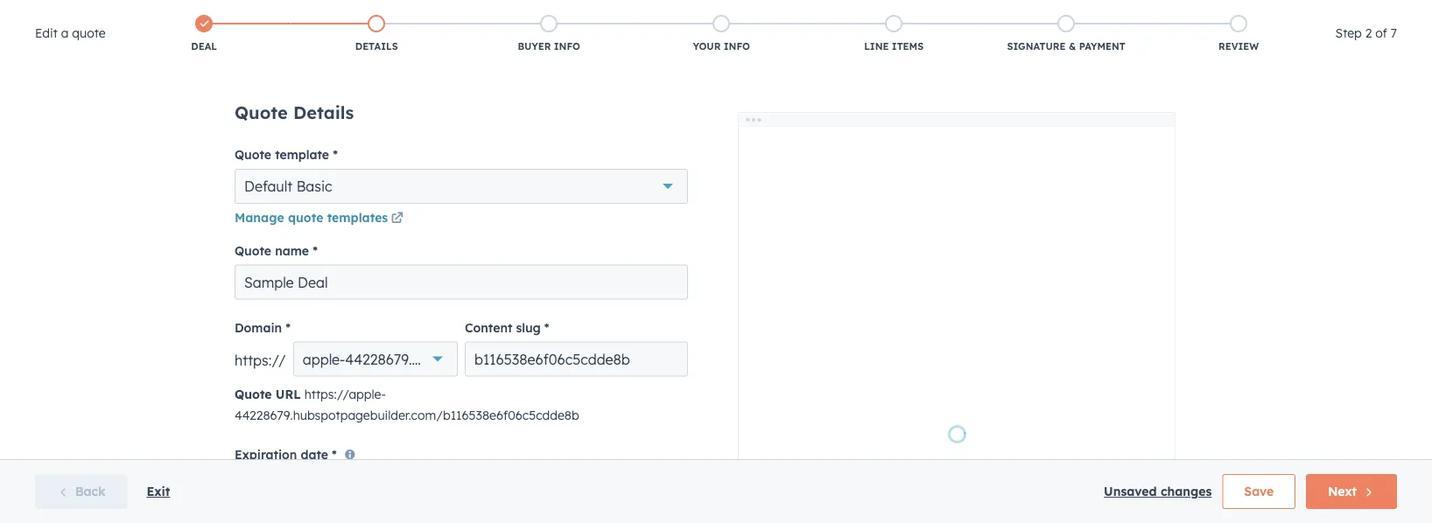 Task type: vqa. For each thing, say whether or not it's contained in the screenshot.
Details
yes



Task type: describe. For each thing, give the bounding box(es) containing it.
banner inside page section element
[[42, 93, 1390, 121]]

upgrade
[[1124, 8, 1173, 23]]

exit
[[147, 484, 170, 499]]

all
[[310, 240, 325, 255]]

quote template element
[[235, 169, 688, 204]]

quote for quote name
[[235, 243, 271, 258]]

your info list item
[[635, 11, 808, 57]]

help button
[[1231, 0, 1261, 28]]

https://apple- 44228679.hubspotpagebuilder.com/b116538e6f06c5cdde8b
[[235, 386, 579, 423]]

2 column header from the left
[[1221, 284, 1389, 322]]

expiration date
[[235, 447, 328, 463]]

your info
[[693, 40, 750, 53]]

edit a quote
[[35, 25, 106, 41]]

step
[[1335, 25, 1362, 41]]

1 menu item from the left
[[1185, 0, 1189, 28]]

quote for quote details
[[235, 102, 288, 123]]

buyer info list item
[[463, 11, 635, 57]]

buyer info
[[518, 40, 580, 53]]

date
[[301, 447, 328, 463]]

signature & payment
[[1007, 40, 1126, 53]]

create.
[[597, 167, 646, 184]]

manage
[[235, 210, 284, 225]]

hubspot
[[378, 167, 440, 184]]

44228679.hubspotpagebuilder.com/b116538e6f06c5cdde8b
[[235, 407, 579, 423]]

content slug
[[465, 320, 541, 335]]

Search HubSpot search field
[[1186, 37, 1401, 67]]

apple-44228679.hubspotpagebuilder.com/
[[303, 351, 583, 368]]

default
[[244, 178, 293, 195]]

press to sort. element
[[493, 296, 500, 310]]

unsaved
[[1104, 484, 1157, 499]]

quote inside main content
[[288, 210, 323, 225]]

payments for set up payments to collect payments within hubspot from any quotes you create.
[[110, 167, 181, 184]]

list containing deal
[[118, 11, 1325, 57]]

details inside main content
[[293, 102, 354, 123]]

domain
[[235, 320, 282, 335]]

payment
[[1079, 40, 1126, 53]]

line items
[[864, 40, 924, 53]]

review list item
[[1153, 11, 1325, 57]]

set up payments link
[[663, 163, 793, 191]]

page section element
[[0, 75, 1432, 212]]

quote owner
[[737, 296, 818, 309]]

Search search field
[[42, 230, 249, 265]]

Quote name text field
[[235, 265, 688, 300]]

quote for quote template
[[235, 147, 271, 162]]

items
[[892, 40, 924, 53]]

2
[[1365, 25, 1372, 41]]

info for your info
[[724, 40, 750, 53]]

set for set up payments to collect payments within hubspot from any quotes you create.
[[60, 167, 83, 184]]

next button
[[1306, 474, 1397, 509]]

name
[[275, 243, 309, 258]]

$0
[[512, 333, 527, 348]]

status:
[[259, 240, 299, 255]]

quote for quote amount
[[400, 296, 438, 309]]

7
[[1391, 25, 1397, 41]]

signature
[[1007, 40, 1066, 53]]

next
[[1328, 484, 1357, 499]]

set for set up payments
[[678, 170, 695, 183]]

up for set up payments
[[697, 170, 710, 183]]

upgrade menu
[[1092, 0, 1411, 28]]

back
[[75, 484, 105, 499]]

pagination navigation
[[576, 380, 734, 403]]

link opens in a new window image inside manage quote templates link
[[391, 213, 403, 225]]

https://
[[235, 351, 286, 369]]

quote name
[[235, 243, 309, 258]]

help image
[[1238, 8, 1254, 24]]

info for buyer info
[[554, 40, 580, 53]]

default basic button
[[235, 169, 688, 204]]

status column header
[[548, 284, 716, 322]]



Task type: locate. For each thing, give the bounding box(es) containing it.
line items list item
[[808, 11, 980, 57]]

menu item
[[1185, 0, 1189, 28], [1321, 0, 1411, 28]]

quote up quote template
[[235, 102, 288, 123]]

1 info from the left
[[554, 40, 580, 53]]

0 horizontal spatial column header
[[884, 284, 1053, 322]]

your
[[693, 40, 721, 53]]

details inside list item
[[355, 40, 398, 53]]

basic
[[296, 178, 332, 195]]

0 horizontal spatial info
[[554, 40, 580, 53]]

you
[[566, 167, 593, 184]]

details list item
[[290, 11, 463, 57]]

upgrade image
[[1105, 8, 1120, 24]]

quote for quote owner
[[737, 296, 774, 309]]

apple-44228679.hubspotpagebuilder.com/ button
[[293, 342, 583, 377]]

info right the buyer
[[554, 40, 580, 53]]

0 horizontal spatial details
[[293, 102, 354, 123]]

quote down manage
[[235, 243, 271, 258]]

deal
[[191, 40, 217, 53]]

1 horizontal spatial up
[[697, 170, 710, 183]]

quote
[[72, 25, 106, 41], [288, 210, 323, 225]]

0 vertical spatial quote
[[72, 25, 106, 41]]

up right create.
[[697, 170, 710, 183]]

2 horizontal spatial payments
[[713, 170, 762, 183]]

marketplaces button
[[1190, 0, 1227, 28]]

column header
[[884, 284, 1053, 322], [1221, 284, 1389, 322]]

back button
[[35, 474, 127, 509]]

list
[[118, 11, 1325, 57]]

url
[[276, 386, 301, 402]]

set
[[60, 167, 83, 184], [678, 170, 695, 183]]

payments
[[110, 167, 181, 184], [255, 167, 325, 184], [713, 170, 762, 183]]

unsaved changes button
[[1104, 481, 1212, 502]]

0 horizontal spatial set
[[60, 167, 83, 184]]

content
[[465, 320, 512, 335]]

deal completed list item
[[118, 11, 290, 57]]

1 vertical spatial details
[[293, 102, 354, 123]]

collect
[[204, 167, 250, 184]]

quote up the all
[[288, 210, 323, 225]]

quote amount
[[400, 296, 488, 309]]

exit button
[[147, 481, 170, 502]]

default basic
[[244, 178, 332, 195]]

slug
[[516, 320, 541, 335]]

apple-
[[303, 351, 345, 368]]

set up payments to collect payments within hubspot from any quotes you create.
[[60, 167, 646, 184]]

info right your
[[724, 40, 750, 53]]

save
[[1244, 484, 1274, 499]]

1 horizontal spatial column header
[[1221, 284, 1389, 322]]

0 horizontal spatial payments
[[110, 167, 181, 184]]

to
[[185, 167, 200, 184]]

1 horizontal spatial info
[[724, 40, 750, 53]]

draft
[[585, 334, 611, 347]]

quote details
[[235, 102, 354, 123]]

44228679.hubspotpagebuilder.com/
[[345, 351, 583, 368]]

quote template
[[235, 147, 329, 162]]

any
[[483, 167, 510, 184]]

2 menu item from the left
[[1321, 0, 1411, 28]]

buyer
[[518, 40, 551, 53]]

1 column header from the left
[[884, 284, 1053, 322]]

step 2 of 7
[[1335, 25, 1397, 41]]

info
[[554, 40, 580, 53], [724, 40, 750, 53]]

quote
[[235, 102, 288, 123], [235, 147, 271, 162], [235, 243, 271, 258], [400, 296, 438, 309], [737, 296, 774, 309], [235, 386, 272, 402]]

0 vertical spatial details
[[355, 40, 398, 53]]

edit
[[35, 25, 58, 41]]

set up payments
[[678, 170, 762, 183]]

0 horizontal spatial up
[[88, 167, 106, 184]]

review
[[1219, 40, 1259, 53]]

a
[[61, 25, 69, 41]]

unsaved changes
[[1104, 484, 1212, 499]]

quote left amount
[[400, 296, 438, 309]]

all button
[[310, 235, 337, 260]]

1 horizontal spatial quote
[[288, 210, 323, 225]]

quote for quote url
[[235, 386, 272, 402]]

0 horizontal spatial quote
[[72, 25, 106, 41]]

quote up the collect
[[235, 147, 271, 162]]

templates
[[327, 210, 388, 225]]

quotes
[[514, 167, 562, 184]]

Content slug text field
[[465, 342, 688, 377]]

signature & payment list item
[[980, 11, 1153, 57]]

press to sort. image
[[493, 296, 500, 308]]

banner
[[42, 93, 1390, 121]]

1 horizontal spatial payments
[[255, 167, 325, 184]]

manage quote templates
[[235, 210, 388, 225]]

quote down https://
[[235, 386, 272, 402]]

&
[[1069, 40, 1076, 53]]

manage quote templates link
[[235, 209, 406, 230]]

link opens in a new window image
[[391, 209, 403, 230], [391, 213, 403, 225]]

template
[[275, 147, 329, 162]]

quote left owner
[[737, 296, 774, 309]]

up
[[88, 167, 106, 184], [697, 170, 710, 183]]

1 horizontal spatial set
[[678, 170, 695, 183]]

from
[[444, 167, 478, 184]]

within
[[330, 167, 374, 184]]

up for set up payments to collect payments within hubspot from any quotes you create.
[[88, 167, 106, 184]]

save button
[[1222, 474, 1296, 509]]

1 horizontal spatial menu item
[[1321, 0, 1411, 28]]

https://apple-
[[304, 386, 386, 402]]

2 link opens in a new window image from the top
[[391, 213, 403, 225]]

0 horizontal spatial menu item
[[1185, 0, 1189, 28]]

quote details main content
[[235, 102, 1198, 523]]

status
[[569, 296, 609, 309]]

payments for set up payments
[[713, 170, 762, 183]]

expiration
[[235, 447, 297, 463]]

changes
[[1161, 484, 1212, 499]]

1 horizontal spatial details
[[355, 40, 398, 53]]

1 link opens in a new window image from the top
[[391, 209, 403, 230]]

amount
[[441, 296, 488, 309]]

line
[[864, 40, 889, 53]]

2 info from the left
[[724, 40, 750, 53]]

1 vertical spatial quote
[[288, 210, 323, 225]]

quote url
[[235, 386, 301, 402]]

of
[[1376, 25, 1387, 41]]

owner
[[777, 296, 818, 309]]

up up search search box
[[88, 167, 106, 184]]

quote right "a" at left
[[72, 25, 106, 41]]

marketplaces image
[[1201, 8, 1217, 24]]

details
[[355, 40, 398, 53], [293, 102, 354, 123]]



